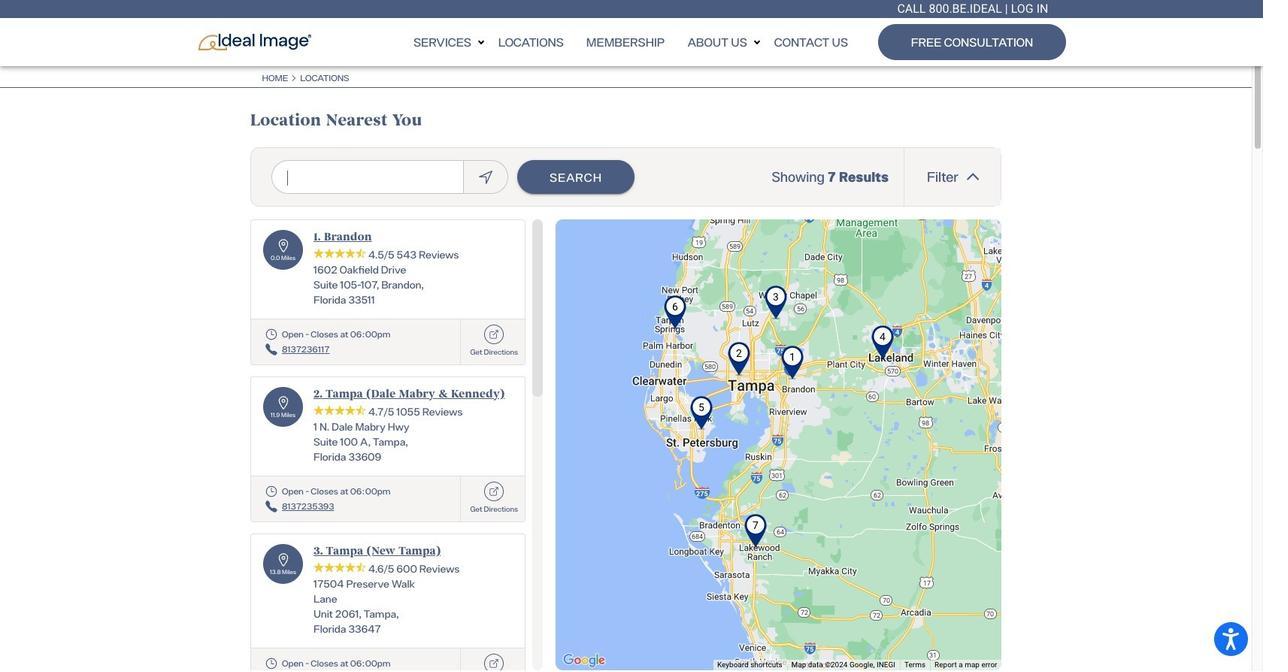 Task type: vqa. For each thing, say whether or not it's contained in the screenshot.
Open accessiBe: accessibility options, statement and help icon
yes



Task type: locate. For each thing, give the bounding box(es) containing it.
banner
[[0, 0, 1264, 66]]



Task type: describe. For each thing, give the bounding box(es) containing it.
open accessibe: accessibility options, statement and help image
[[1223, 629, 1240, 651]]



